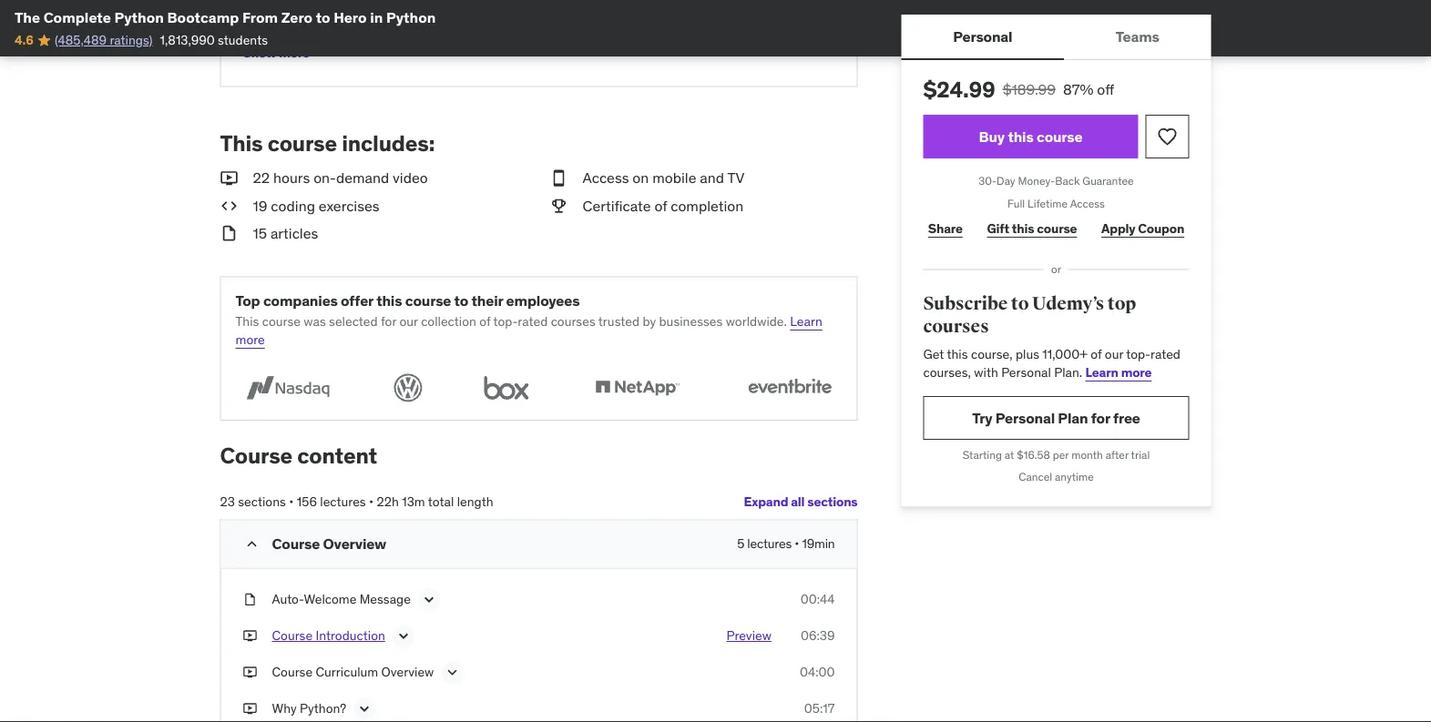 Task type: vqa. For each thing, say whether or not it's contained in the screenshot.
'beginner'
no



Task type: describe. For each thing, give the bounding box(es) containing it.
from
[[242, 8, 278, 26]]

course for course curriculum overview
[[272, 664, 313, 681]]

files
[[722, 39, 745, 56]]

2 vertical spatial small image
[[243, 536, 261, 554]]

jupyter
[[764, 21, 805, 38]]

completion
[[671, 196, 744, 215]]

understand how to use both the jupyter notebook and create .py files
[[579, 21, 805, 56]]

$189.99
[[1003, 80, 1056, 98]]

show more
[[243, 45, 310, 61]]

share
[[928, 221, 963, 237]]

why
[[272, 701, 297, 717]]

teams button
[[1064, 15, 1211, 58]]

show more button
[[243, 35, 328, 72]]

get this course, plus 11,000+ of our top-rated courses, with personal plan.
[[923, 346, 1181, 381]]

how
[[649, 21, 673, 38]]

top
[[1108, 292, 1136, 315]]

gift
[[987, 221, 1009, 237]]

get
[[923, 346, 944, 363]]

selected
[[329, 314, 378, 330]]

small image for access
[[550, 168, 568, 188]]

exercises
[[319, 196, 380, 215]]

day
[[997, 174, 1016, 188]]

to right 'zero'
[[316, 8, 330, 26]]

19
[[253, 196, 267, 215]]

tv
[[727, 168, 745, 187]]

bootcamp
[[167, 8, 239, 26]]

the complete python bootcamp from zero to hero in python
[[15, 8, 436, 26]]

certificate
[[583, 196, 651, 215]]

preview
[[727, 628, 772, 644]]

teams
[[1116, 27, 1160, 45]]

ratings)
[[110, 32, 153, 48]]

1,813,990 students
[[160, 32, 268, 48]]

their
[[472, 291, 503, 310]]

with
[[974, 364, 998, 381]]

use
[[690, 21, 710, 38]]

coding
[[271, 196, 315, 215]]

course inside gift this course link
[[1037, 221, 1077, 237]]

0 horizontal spatial of
[[479, 314, 491, 330]]

xsmall image for course
[[243, 664, 257, 682]]

show lecture description image for course curriculum overview
[[443, 664, 461, 682]]

22
[[253, 168, 270, 187]]

more inside show more button
[[279, 45, 310, 61]]

subscribe
[[923, 292, 1008, 315]]

$24.99
[[923, 76, 996, 103]]

04:00
[[800, 664, 835, 681]]

wishlist image
[[1157, 126, 1179, 148]]

1 horizontal spatial •
[[369, 493, 374, 510]]

05:17
[[804, 701, 835, 717]]

the
[[743, 21, 761, 38]]

5
[[737, 536, 744, 552]]

guarantee
[[1083, 174, 1134, 188]]

netapp image
[[585, 371, 690, 405]]

lifetime
[[1028, 196, 1068, 210]]

topics,
[[393, 21, 431, 38]]

sections inside dropdown button
[[807, 493, 858, 510]]

xsmall image for why
[[243, 700, 257, 718]]

gift this course
[[987, 221, 1077, 237]]

0 horizontal spatial courses
[[551, 314, 596, 330]]

$16.58
[[1017, 448, 1050, 462]]

small image for 19
[[220, 196, 238, 216]]

our inside get this course, plus 11,000+ of our top-rated courses, with personal plan.
[[1105, 346, 1124, 363]]

in
[[370, 8, 383, 26]]

off
[[1097, 80, 1114, 98]]

buy this course button
[[923, 115, 1138, 159]]

show lecture description image for why python?
[[355, 700, 374, 719]]

subscribe to udemy's top courses
[[923, 292, 1136, 338]]

plus
[[1016, 346, 1040, 363]]

87%
[[1063, 80, 1094, 98]]

offer
[[341, 291, 373, 310]]

• for 23
[[289, 493, 294, 510]]

trusted
[[598, 314, 640, 330]]

try personal plan for free link
[[923, 396, 1189, 440]]

was
[[304, 314, 326, 330]]

this right offer at the top of page
[[376, 291, 402, 310]]

small image for certificate
[[550, 196, 568, 216]]

19min
[[802, 536, 835, 552]]

0 horizontal spatial for
[[381, 314, 396, 330]]

learn more for top companies offer this course to their employees
[[236, 314, 823, 348]]

starting
[[963, 448, 1002, 462]]

introduction
[[316, 628, 385, 644]]

or
[[1051, 262, 1061, 277]]

30-day money-back guarantee full lifetime access
[[979, 174, 1134, 210]]

course for course content
[[220, 442, 293, 469]]

udemy's
[[1032, 292, 1104, 315]]

courses inside subscribe to udemy's top courses
[[923, 316, 989, 338]]

python?
[[300, 701, 346, 717]]

after
[[1106, 448, 1129, 462]]

why python?
[[272, 701, 346, 717]]

15
[[253, 224, 267, 242]]

decorators.
[[457, 21, 521, 38]]

0 vertical spatial rated
[[518, 314, 548, 330]]

complete
[[43, 8, 111, 26]]

(485,489 ratings)
[[55, 32, 153, 48]]

hero
[[334, 8, 367, 26]]

by
[[643, 314, 656, 330]]

volkswagen image
[[388, 371, 428, 405]]

video
[[393, 168, 428, 187]]

access on mobile and tv
[[583, 168, 745, 187]]

• for 5
[[795, 536, 799, 552]]

nasdaq image
[[236, 371, 340, 405]]

anytime
[[1055, 470, 1094, 484]]

2 vertical spatial xsmall image
[[243, 628, 257, 645]]

includes:
[[342, 130, 435, 157]]

total
[[428, 493, 454, 510]]

0 vertical spatial overview
[[323, 535, 386, 553]]

course inside buy this course button
[[1037, 127, 1083, 146]]

plan
[[1058, 408, 1088, 427]]



Task type: locate. For each thing, give the bounding box(es) containing it.
tab list
[[902, 15, 1211, 60]]

23 sections • 156 lectures • 22h 13m total length
[[220, 493, 493, 510]]

1 horizontal spatial access
[[1070, 196, 1105, 210]]

learn more link up free on the right of the page
[[1086, 364, 1152, 381]]

1 vertical spatial small image
[[550, 196, 568, 216]]

1 horizontal spatial learn more
[[1086, 364, 1152, 381]]

to inside the understand how to use both the jupyter notebook and create .py files
[[675, 21, 687, 38]]

small image left '19'
[[220, 196, 238, 216]]

top companies offer this course to their employees
[[236, 291, 580, 310]]

0 horizontal spatial access
[[583, 168, 629, 187]]

starting at $16.58 per month after trial cancel anytime
[[963, 448, 1150, 484]]

1 vertical spatial this
[[236, 314, 259, 330]]

this
[[1008, 127, 1034, 146], [1012, 221, 1035, 237], [376, 291, 402, 310], [947, 346, 968, 363]]

1 horizontal spatial rated
[[1151, 346, 1181, 363]]

students
[[218, 32, 268, 48]]

2 vertical spatial of
[[1091, 346, 1102, 363]]

19 coding exercises
[[253, 196, 380, 215]]

$24.99 $189.99 87% off
[[923, 76, 1114, 103]]

1 vertical spatial small image
[[220, 196, 238, 216]]

this inside get this course, plus 11,000+ of our top-rated courses, with personal plan.
[[947, 346, 968, 363]]

this up 22
[[220, 130, 263, 157]]

0 vertical spatial personal
[[953, 27, 1013, 45]]

small image for 15
[[220, 223, 238, 244]]

course down 156
[[272, 535, 320, 553]]

1 vertical spatial personal
[[1001, 364, 1051, 381]]

0 horizontal spatial sections
[[238, 493, 286, 510]]

our
[[400, 314, 418, 330], [1105, 346, 1124, 363]]

for left free on the right of the page
[[1091, 408, 1110, 427]]

small image left 15
[[220, 223, 238, 244]]

course down auto-
[[272, 628, 313, 644]]

buy
[[979, 127, 1005, 146]]

00:44
[[801, 592, 835, 608]]

auto-welcome message
[[272, 592, 411, 608]]

0 vertical spatial lectures
[[320, 493, 366, 510]]

0 vertical spatial small image
[[220, 168, 238, 188]]

course up collection
[[405, 291, 451, 310]]

course introduction button
[[272, 628, 385, 649]]

course introduction
[[272, 628, 385, 644]]

of inside get this course, plus 11,000+ of our top-rated courses, with personal plan.
[[1091, 346, 1102, 363]]

0 horizontal spatial •
[[289, 493, 294, 510]]

eventbrite image
[[738, 371, 842, 405]]

1 horizontal spatial courses
[[923, 316, 989, 338]]

tab list containing personal
[[902, 15, 1211, 60]]

xsmall image right show more
[[313, 46, 328, 61]]

0 horizontal spatial learn more link
[[236, 314, 823, 348]]

2 vertical spatial more
[[1121, 364, 1152, 381]]

2 horizontal spatial •
[[795, 536, 799, 552]]

this for gift
[[1012, 221, 1035, 237]]

cancel
[[1019, 470, 1053, 484]]

of
[[655, 196, 667, 215], [479, 314, 491, 330], [1091, 346, 1102, 363]]

courses down employees
[[551, 314, 596, 330]]

of down the their
[[479, 314, 491, 330]]

1 horizontal spatial learn
[[1086, 364, 1119, 381]]

1 horizontal spatial and
[[700, 168, 724, 187]]

hours
[[273, 168, 310, 187]]

course up back
[[1037, 127, 1083, 146]]

to up create
[[675, 21, 687, 38]]

python up ratings)
[[114, 8, 164, 26]]

22 hours on-demand video
[[253, 168, 428, 187]]

3 xsmall image from the top
[[243, 700, 257, 718]]

course down lifetime
[[1037, 221, 1077, 237]]

lectures right 156
[[320, 493, 366, 510]]

understand for understand how to use both the jupyter notebook and create .py files
[[579, 21, 646, 38]]

2 vertical spatial personal
[[996, 408, 1055, 427]]

this right gift
[[1012, 221, 1035, 237]]

0 vertical spatial for
[[381, 314, 396, 330]]

course for course introduction
[[272, 628, 313, 644]]

0 horizontal spatial our
[[400, 314, 418, 330]]

.py
[[702, 39, 718, 56]]

for inside try personal plan for free link
[[1091, 408, 1110, 427]]

understand for understand complex topics, like decorators.
[[272, 21, 339, 38]]

more up free on the right of the page
[[1121, 364, 1152, 381]]

course curriculum overview
[[272, 664, 434, 681]]

small image left certificate
[[550, 196, 568, 216]]

15 articles
[[253, 224, 318, 242]]

worldwide.
[[726, 314, 787, 330]]

learn for subscribe to udemy's top courses
[[1086, 364, 1119, 381]]

1 horizontal spatial understand
[[579, 21, 646, 38]]

learn
[[790, 314, 823, 330], [1086, 364, 1119, 381]]

more down "top"
[[236, 332, 265, 348]]

box image
[[476, 371, 537, 405]]

0 horizontal spatial top-
[[493, 314, 518, 330]]

1 vertical spatial xsmall image
[[243, 664, 257, 682]]

understand inside the understand how to use both the jupyter notebook and create .py files
[[579, 21, 646, 38]]

personal inside button
[[953, 27, 1013, 45]]

buy this course
[[979, 127, 1083, 146]]

show
[[243, 45, 276, 61]]

this for buy
[[1008, 127, 1034, 146]]

small image left on
[[550, 168, 568, 188]]

understand up show more
[[272, 21, 339, 38]]

learn right worldwide.
[[790, 314, 823, 330]]

month
[[1072, 448, 1103, 462]]

expand all sections
[[744, 493, 858, 510]]

0 vertical spatial top-
[[493, 314, 518, 330]]

companies
[[263, 291, 338, 310]]

1 xsmall image from the top
[[243, 21, 257, 39]]

• left 156
[[289, 493, 294, 510]]

small image
[[550, 168, 568, 188], [550, 196, 568, 216], [220, 223, 238, 244]]

156
[[297, 493, 317, 510]]

personal up $24.99
[[953, 27, 1013, 45]]

share button
[[923, 211, 968, 247]]

the
[[15, 8, 40, 26]]

plan.
[[1054, 364, 1083, 381]]

1 vertical spatial learn more
[[1086, 364, 1152, 381]]

auto-
[[272, 592, 304, 608]]

11,000+
[[1043, 346, 1088, 363]]

0 horizontal spatial more
[[236, 332, 265, 348]]

courses
[[551, 314, 596, 330], [923, 316, 989, 338]]

more
[[279, 45, 310, 61], [236, 332, 265, 348], [1121, 364, 1152, 381]]

to left 'udemy's' on the top
[[1011, 292, 1029, 315]]

learn more for subscribe to udemy's top courses
[[1086, 364, 1152, 381]]

learn right plan.
[[1086, 364, 1119, 381]]

22h 13m
[[377, 493, 425, 510]]

this inside buy this course button
[[1008, 127, 1034, 146]]

0 vertical spatial access
[[583, 168, 629, 187]]

on
[[633, 168, 649, 187]]

1,813,990
[[160, 32, 215, 48]]

course up why
[[272, 664, 313, 681]]

0 horizontal spatial python
[[114, 8, 164, 26]]

for
[[381, 314, 396, 330], [1091, 408, 1110, 427]]

personal down the plus
[[1001, 364, 1051, 381]]

0 vertical spatial small image
[[550, 168, 568, 188]]

all
[[791, 493, 805, 510]]

zero
[[281, 8, 313, 26]]

apply
[[1102, 221, 1136, 237]]

learn more link for subscribe to udemy's top courses
[[1086, 364, 1152, 381]]

course inside course introduction button
[[272, 628, 313, 644]]

learn inside learn more
[[790, 314, 823, 330]]

2 python from the left
[[386, 8, 436, 26]]

understand up notebook
[[579, 21, 646, 38]]

0 vertical spatial and
[[638, 39, 660, 56]]

1 understand from the left
[[272, 21, 339, 38]]

expand all sections button
[[744, 484, 858, 520]]

learn for top companies offer this course to their employees
[[790, 314, 823, 330]]

top- down the their
[[493, 314, 518, 330]]

0 horizontal spatial understand
[[272, 21, 339, 38]]

learn more link down employees
[[236, 314, 823, 348]]

course content
[[220, 442, 377, 469]]

course up '23'
[[220, 442, 293, 469]]

xsmall image left course introduction
[[243, 628, 257, 645]]

employees
[[506, 291, 580, 310]]

show lecture description image for auto-welcome message
[[420, 591, 438, 609]]

per
[[1053, 448, 1069, 462]]

1 vertical spatial of
[[479, 314, 491, 330]]

learn more link
[[236, 314, 823, 348], [1086, 364, 1152, 381]]

sections right '23'
[[238, 493, 286, 510]]

certificate of completion
[[583, 196, 744, 215]]

xsmall image
[[313, 46, 328, 61], [243, 591, 257, 609], [243, 628, 257, 645]]

1 vertical spatial for
[[1091, 408, 1110, 427]]

course overview
[[272, 535, 386, 553]]

1 python from the left
[[114, 8, 164, 26]]

• left 19min
[[795, 536, 799, 552]]

course up hours
[[268, 130, 337, 157]]

small image left course overview
[[243, 536, 261, 554]]

more for top
[[236, 332, 265, 348]]

rated
[[518, 314, 548, 330], [1151, 346, 1181, 363]]

0 vertical spatial xsmall image
[[243, 21, 257, 39]]

1 horizontal spatial python
[[386, 8, 436, 26]]

1 vertical spatial learn more link
[[1086, 364, 1152, 381]]

businesses
[[659, 314, 723, 330]]

back
[[1055, 174, 1080, 188]]

complex
[[342, 21, 390, 38]]

0 vertical spatial xsmall image
[[313, 46, 328, 61]]

2 xsmall image from the top
[[243, 664, 257, 682]]

1 sections from the left
[[807, 493, 858, 510]]

mobile
[[653, 168, 697, 187]]

rated inside get this course, plus 11,000+ of our top-rated courses, with personal plan.
[[1151, 346, 1181, 363]]

courses,
[[923, 364, 971, 381]]

curriculum
[[316, 664, 378, 681]]

2 sections from the left
[[238, 493, 286, 510]]

at
[[1005, 448, 1014, 462]]

top- down top at right
[[1126, 346, 1151, 363]]

top- inside get this course, plus 11,000+ of our top-rated courses, with personal plan.
[[1126, 346, 1151, 363]]

1 horizontal spatial more
[[279, 45, 310, 61]]

1 vertical spatial overview
[[381, 664, 434, 681]]

xsmall image
[[243, 21, 257, 39], [243, 664, 257, 682], [243, 700, 257, 718]]

access inside 30-day money-back guarantee full lifetime access
[[1070, 196, 1105, 210]]

1 horizontal spatial for
[[1091, 408, 1110, 427]]

0 horizontal spatial and
[[638, 39, 660, 56]]

overview right curriculum
[[381, 664, 434, 681]]

our down top companies offer this course to their employees
[[400, 314, 418, 330]]

small image left 22
[[220, 168, 238, 188]]

coupon
[[1138, 221, 1185, 237]]

collection
[[421, 314, 476, 330]]

1 horizontal spatial lectures
[[747, 536, 792, 552]]

access up certificate
[[583, 168, 629, 187]]

small image for 22
[[220, 168, 238, 188]]

23
[[220, 493, 235, 510]]

small image
[[220, 168, 238, 188], [220, 196, 238, 216], [243, 536, 261, 554]]

personal inside get this course, plus 11,000+ of our top-rated courses, with personal plan.
[[1001, 364, 1051, 381]]

trial
[[1131, 448, 1150, 462]]

0 horizontal spatial learn
[[790, 314, 823, 330]]

understand
[[272, 21, 339, 38], [579, 21, 646, 38]]

try personal plan for free
[[972, 408, 1141, 427]]

0 vertical spatial this
[[220, 130, 263, 157]]

1 horizontal spatial sections
[[807, 493, 858, 510]]

to up collection
[[454, 291, 468, 310]]

to inside subscribe to udemy's top courses
[[1011, 292, 1029, 315]]

1 horizontal spatial top-
[[1126, 346, 1151, 363]]

0 vertical spatial more
[[279, 45, 310, 61]]

0 vertical spatial our
[[400, 314, 418, 330]]

1 horizontal spatial of
[[655, 196, 667, 215]]

learn more link for top companies offer this course to their employees
[[236, 314, 823, 348]]

more for subscribe
[[1121, 364, 1152, 381]]

1 vertical spatial more
[[236, 332, 265, 348]]

0 vertical spatial learn
[[790, 314, 823, 330]]

this
[[220, 130, 263, 157], [236, 314, 259, 330]]

1 vertical spatial our
[[1105, 346, 1124, 363]]

and inside the understand how to use both the jupyter notebook and create .py files
[[638, 39, 660, 56]]

personal up $16.58
[[996, 408, 1055, 427]]

learn more down employees
[[236, 314, 823, 348]]

course down companies
[[262, 314, 301, 330]]

2 vertical spatial small image
[[220, 223, 238, 244]]

this for this course includes:
[[220, 130, 263, 157]]

gift this course link
[[982, 211, 1082, 247]]

this for this course was selected for our collection of top-rated courses trusted by businesses worldwide.
[[236, 314, 259, 330]]

xsmall image inside show more button
[[313, 46, 328, 61]]

show lecture description image
[[420, 591, 438, 609], [394, 628, 413, 646], [443, 664, 461, 682], [355, 700, 374, 719]]

• left 22h 13m at left
[[369, 493, 374, 510]]

0 horizontal spatial rated
[[518, 314, 548, 330]]

1 vertical spatial learn
[[1086, 364, 1119, 381]]

free
[[1113, 408, 1141, 427]]

course for course overview
[[272, 535, 320, 553]]

of right "11,000+"
[[1091, 346, 1102, 363]]

1 vertical spatial top-
[[1126, 346, 1151, 363]]

this for get
[[947, 346, 968, 363]]

this down "top"
[[236, 314, 259, 330]]

sections
[[807, 493, 858, 510], [238, 493, 286, 510]]

0 vertical spatial of
[[655, 196, 667, 215]]

courses down subscribe
[[923, 316, 989, 338]]

our right "11,000+"
[[1105, 346, 1124, 363]]

1 vertical spatial lectures
[[747, 536, 792, 552]]

0 horizontal spatial learn more
[[236, 314, 823, 348]]

course
[[220, 442, 293, 469], [272, 535, 320, 553], [272, 628, 313, 644], [272, 664, 313, 681]]

0 horizontal spatial lectures
[[320, 493, 366, 510]]

2 understand from the left
[[579, 21, 646, 38]]

for down top companies offer this course to their employees
[[381, 314, 396, 330]]

and down how
[[638, 39, 660, 56]]

sections right all
[[807, 493, 858, 510]]

python right in
[[386, 8, 436, 26]]

welcome
[[304, 592, 357, 608]]

apply coupon button
[[1097, 211, 1189, 247]]

1 vertical spatial and
[[700, 168, 724, 187]]

and left tv
[[700, 168, 724, 187]]

this right buy
[[1008, 127, 1034, 146]]

2 vertical spatial xsmall image
[[243, 700, 257, 718]]

0 vertical spatial learn more
[[236, 314, 823, 348]]

overview down the "23 sections • 156 lectures • 22h 13m total length"
[[323, 535, 386, 553]]

create
[[663, 39, 699, 56]]

1 vertical spatial xsmall image
[[243, 591, 257, 609]]

2 horizontal spatial more
[[1121, 364, 1152, 381]]

30-
[[979, 174, 997, 188]]

1 horizontal spatial our
[[1105, 346, 1124, 363]]

•
[[289, 493, 294, 510], [369, 493, 374, 510], [795, 536, 799, 552]]

this up the courses,
[[947, 346, 968, 363]]

1 vertical spatial access
[[1070, 196, 1105, 210]]

lectures right 5
[[747, 536, 792, 552]]

like
[[434, 21, 454, 38]]

xsmall image left auto-
[[243, 591, 257, 609]]

personal button
[[902, 15, 1064, 58]]

more right show
[[279, 45, 310, 61]]

learn more up free on the right of the page
[[1086, 364, 1152, 381]]

2 horizontal spatial of
[[1091, 346, 1102, 363]]

1 horizontal spatial learn more link
[[1086, 364, 1152, 381]]

this inside gift this course link
[[1012, 221, 1035, 237]]

1 vertical spatial rated
[[1151, 346, 1181, 363]]

access down back
[[1070, 196, 1105, 210]]

of down access on mobile and tv
[[655, 196, 667, 215]]

0 vertical spatial learn more link
[[236, 314, 823, 348]]



